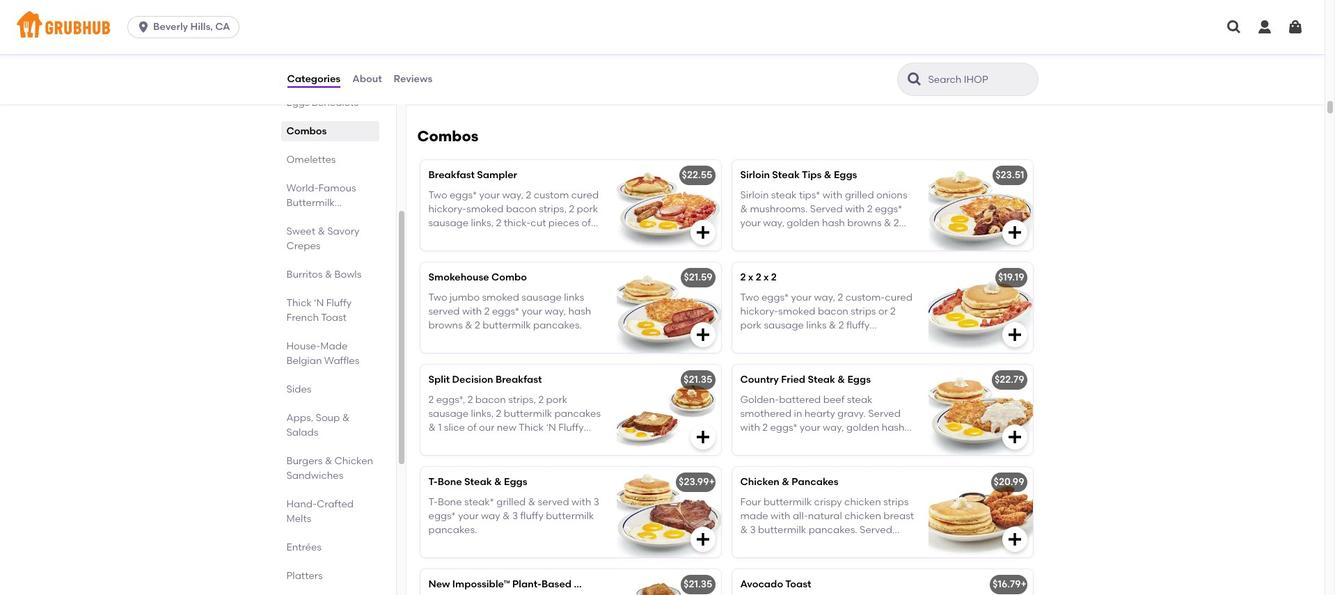 Task type: vqa. For each thing, say whether or not it's contained in the screenshot.
WITH
yes



Task type: describe. For each thing, give the bounding box(es) containing it.
$16.79 +
[[993, 579, 1027, 590]]

eggs down categories
[[286, 97, 309, 109]]

mushrooms,
[[825, 37, 883, 48]]

chicken & pancakes image
[[928, 467, 1033, 558]]

toast.
[[463, 436, 491, 448]]

links, inside 2 eggs*, 2 bacon strips, 2 pork sausage links, 2 buttermilk pancakes & 1 slice of our new thick 'n fluffy french toast.
[[471, 408, 494, 420]]

fluffy inside sirloin steak tips* with grilled onions & mushrooms. served with 2 eggs* your way, golden hash browns & 2 fluffy buttermilk pancakes.
[[740, 231, 763, 243]]

free
[[881, 51, 900, 63]]

sausage inside two eggs* your way, 2 custom cured hickory-smoked bacon strips, 2 pork sausage links, 2 thick-cut pieces of ham, golden hash browns & 2 fluffy buttermilk pancakes.
[[428, 217, 469, 229]]

'n inside 2 eggs*, 2 bacon strips, 2 pork sausage links, 2 buttermilk pancakes & 1 slice of our new thick 'n fluffy french toast.
[[546, 422, 556, 434]]

impossible™
[[452, 579, 510, 590]]

fried
[[781, 374, 805, 386]]

new impossible™ plant-based sausage power combo image
[[616, 570, 721, 595]]

buttermilk inside sirloin steak tips* with grilled onions & mushrooms. served with 2 eggs* your way, golden hash browns & 2 fluffy buttermilk pancakes.
[[766, 231, 814, 243]]

on inside black forest ham, poached eggs* & hollandaise on an english muffin.
[[485, 51, 497, 63]]

poached inside black forest ham, poached eggs* & hollandaise on an english muffin.
[[512, 37, 555, 48]]

ca
[[215, 21, 230, 33]]

spinach,
[[782, 37, 822, 48]]

pork inside 2 eggs*, 2 bacon strips, 2 pork sausage links, 2 buttermilk pancakes & 1 slice of our new thick 'n fluffy french toast.
[[546, 394, 567, 406]]

hickory- for sausage
[[428, 203, 466, 215]]

way, inside two eggs* your way, 2 custom cured hickory-smoked bacon strips, 2 pork sausage links, 2 thick-cut pieces of ham, golden hash browns & 2 fluffy buttermilk pancakes.
[[502, 189, 523, 201]]

crafted
[[317, 498, 354, 510]]

$23.51
[[995, 169, 1024, 181]]

house-
[[286, 340, 320, 352]]

eggs*,
[[436, 394, 465, 406]]

smoked for sausage
[[466, 203, 504, 215]]

with inside 'golden-battered beef steak smothered in hearty gravy. served with 2 eggs* your way, golden hash browns & 2 fluffy buttermilk pancakes.   *gravy may contain pork.'
[[740, 422, 760, 434]]

benedicts
[[312, 97, 358, 109]]

eggs* inside t-bone steak* grilled & served with 3 eggs* your way & 3 fluffy buttermilk pancakes.
[[428, 510, 456, 522]]

your inside 'golden-battered beef steak smothered in hearty gravy. served with 2 eggs* your way, golden hash browns & 2 fluffy buttermilk pancakes.   *gravy may contain pork.'
[[800, 422, 820, 434]]

$20.99
[[994, 476, 1024, 488]]

beef
[[823, 394, 845, 406]]

sides
[[286, 384, 311, 395]]

world-famous buttermilk pancakes sweet & savory crepes
[[286, 182, 359, 252]]

of inside two eggs* your way, 2 custom cured hickory-smoked bacon strips, 2 pork sausage links, 2 thick-cut pieces of ham, golden hash browns & 2 fluffy buttermilk pancakes.
[[582, 217, 591, 229]]

+ for $23.99 +
[[709, 476, 715, 488]]

two eggs* your way, 2 custom-cured hickory-smoked bacon strips or 2 pork sausage links & 2 fluffy buttermilk pancakes.
[[740, 291, 912, 346]]

sausage inside two eggs* your way, 2 custom-cured hickory-smoked bacon strips or 2 pork sausage links & 2 fluffy buttermilk pancakes.
[[764, 320, 804, 331]]

omelettes
[[286, 154, 336, 166]]

3 for t-bone steak* grilled & served with 3 eggs* your way & 3 fluffy buttermilk pancakes.
[[512, 510, 518, 522]]

& inside burgers & chicken sandwiches
[[325, 455, 332, 467]]

0 horizontal spatial combo
[[491, 272, 527, 284]]

eggs* inside two eggs* your way, 2 custom-cured hickory-smoked bacon strips or 2 pork sausage links & 2 fluffy buttermilk pancakes.
[[761, 291, 789, 303]]

fluffy inside 'golden-battered beef steak smothered in hearty gravy. served with 2 eggs* your way, golden hash browns & 2 fluffy buttermilk pancakes.   *gravy may contain pork.'
[[794, 436, 818, 448]]

& inside four buttermilk crispy chicken strips made with all-natural chicken breast & 3 buttermilk pancakes. served with choice of sauce.
[[740, 524, 748, 536]]

eggs for golden-battered beef steak smothered in hearty gravy. served with 2 eggs* your way, golden hash browns & 2 fluffy buttermilk pancakes.   *gravy may contain pork.
[[847, 374, 871, 386]]

pancakes. inside four buttermilk crispy chicken strips made with all-natural chicken breast & 3 buttermilk pancakes. served with choice of sauce.
[[809, 524, 857, 536]]

$22.55
[[682, 169, 712, 181]]

bacon inside 2 eggs*, 2 bacon strips, 2 pork sausage links, 2 buttermilk pancakes & 1 slice of our new thick 'n fluffy french toast.
[[475, 394, 506, 406]]

chicken inside burgers & chicken sandwiches
[[334, 455, 373, 467]]

english inside sautéed spinach, mushrooms, roasted cherry tomatoes, nut-free pesto, poached eggs* & hollandaise on an english muffin.
[[769, 79, 802, 91]]

muffin. inside black forest ham, poached eggs* & hollandaise on an english muffin.
[[550, 51, 582, 63]]

your inside sirloin steak tips* with grilled onions & mushrooms. served with 2 eggs* your way, golden hash browns & 2 fluffy buttermilk pancakes.
[[740, 217, 761, 229]]

made
[[740, 510, 768, 522]]

world-
[[286, 182, 318, 194]]

new impossible™ plant-based sausage power combo
[[428, 579, 686, 590]]

svg image for $23.99
[[694, 531, 711, 548]]

beverly hills, ca button
[[127, 16, 245, 38]]

steak inside sirloin steak tips* with grilled onions & mushrooms. served with 2 eggs* your way, golden hash browns & 2 fluffy buttermilk pancakes.
[[771, 189, 797, 201]]

sautéed spinach, mushrooms, roasted cherry tomatoes, nut-free pesto, poached eggs* & hollandaise on an english muffin.
[[740, 37, 911, 91]]

$23.99
[[679, 476, 709, 488]]

with inside t-bone steak* grilled & served with 3 eggs* your way & 3 fluffy buttermilk pancakes.
[[571, 496, 591, 508]]

served inside four buttermilk crispy chicken strips made with all-natural chicken breast & 3 buttermilk pancakes. served with choice of sauce.
[[860, 524, 892, 536]]

browns inside two eggs* your way, 2 custom cured hickory-smoked bacon strips, 2 pork sausage links, 2 thick-cut pieces of ham, golden hash browns & 2 fluffy buttermilk pancakes.
[[515, 231, 550, 243]]

links inside two eggs* your way, 2 custom-cured hickory-smoked bacon strips or 2 pork sausage links & 2 fluffy buttermilk pancakes.
[[806, 320, 827, 331]]

hand-crafted melts
[[286, 498, 354, 525]]

with inside two jumbo smoked sausage links served with 2 eggs* your way, hash browns & 2 buttermilk pancakes.
[[462, 305, 482, 317]]

famous
[[318, 182, 356, 194]]

four buttermilk crispy chicken strips made with all-natural chicken breast & 3 buttermilk pancakes. served with choice of sauce.
[[740, 496, 914, 550]]

toast inside thick 'n fluffy french toast
[[321, 312, 347, 324]]

served for steak
[[868, 408, 901, 420]]

browns inside sirloin steak tips* with grilled onions & mushrooms. served with 2 eggs* your way, golden hash browns & 2 fluffy buttermilk pancakes.
[[847, 217, 882, 229]]

based
[[542, 579, 572, 590]]

sausage inside 2 eggs*, 2 bacon strips, 2 pork sausage links, 2 buttermilk pancakes & 1 slice of our new thick 'n fluffy french toast.
[[428, 408, 469, 420]]

0 vertical spatial 3
[[594, 496, 599, 508]]

forest
[[457, 37, 484, 48]]

breakfast sampler image
[[616, 160, 721, 251]]

svg image inside the beverly hills, ca "button"
[[136, 20, 150, 34]]

savory
[[327, 226, 359, 237]]

1 vertical spatial toast
[[785, 579, 811, 590]]

search icon image
[[906, 71, 923, 88]]

crepes
[[286, 240, 320, 252]]

0 vertical spatial steak
[[772, 169, 800, 181]]

or
[[878, 305, 888, 317]]

eggs* inside 'golden-battered beef steak smothered in hearty gravy. served with 2 eggs* your way, golden hash browns & 2 fluffy buttermilk pancakes.   *gravy may contain pork.'
[[770, 422, 797, 434]]

1 horizontal spatial chicken
[[740, 476, 779, 488]]

hand-
[[286, 498, 317, 510]]

main navigation navigation
[[0, 0, 1325, 54]]

pancakes inside world-famous buttermilk pancakes sweet & savory crepes
[[286, 212, 332, 223]]

apps, soup & salads
[[286, 412, 350, 439]]

buttermilk inside two eggs* your way, 2 custom cured hickory-smoked bacon strips, 2 pork sausage links, 2 thick-cut pieces of ham, golden hash browns & 2 fluffy buttermilk pancakes.
[[428, 246, 477, 257]]

1 chicken from the top
[[844, 496, 881, 508]]

gravy.
[[837, 408, 866, 420]]

eggs* inside sautéed spinach, mushrooms, roasted cherry tomatoes, nut-free pesto, poached eggs* & hollandaise on an english muffin.
[[817, 65, 844, 77]]

pieces
[[548, 217, 579, 229]]

split decision breakfast
[[428, 374, 542, 386]]

pancakes. inside two eggs* your way, 2 custom-cured hickory-smoked bacon strips or 2 pork sausage links & 2 fluffy buttermilk pancakes.
[[791, 334, 840, 346]]

our
[[479, 422, 494, 434]]

thick inside thick 'n fluffy french toast
[[286, 297, 312, 309]]

hickory- for pork
[[740, 305, 778, 317]]

classic eggs benedict image
[[616, 8, 721, 98]]

+ for $16.79 +
[[1021, 579, 1027, 590]]

two eggs* your way, 2 custom cured hickory-smoked bacon strips, 2 pork sausage links, 2 thick-cut pieces of ham, golden hash browns & 2 fluffy buttermilk pancakes.
[[428, 189, 599, 257]]

eggs* inside two jumbo smoked sausage links served with 2 eggs* your way, hash browns & 2 buttermilk pancakes.
[[492, 305, 519, 317]]

entrées
[[286, 542, 322, 553]]

soup
[[316, 412, 340, 424]]

ham, inside black forest ham, poached eggs* & hollandaise on an english muffin.
[[486, 37, 510, 48]]

custom-
[[845, 291, 885, 303]]

onions
[[876, 189, 907, 201]]

cherry
[[779, 51, 809, 63]]

french inside 2 eggs*, 2 bacon strips, 2 pork sausage links, 2 buttermilk pancakes & 1 slice of our new thick 'n fluffy french toast.
[[428, 436, 461, 448]]

hash inside 'golden-battered beef steak smothered in hearty gravy. served with 2 eggs* your way, golden hash browns & 2 fluffy buttermilk pancakes.   *gravy may contain pork.'
[[882, 422, 905, 434]]

tips*
[[799, 189, 820, 201]]

$21.59
[[684, 272, 712, 284]]

way, inside two jumbo smoked sausage links served with 2 eggs* your way, hash browns & 2 buttermilk pancakes.
[[545, 305, 566, 317]]

platters
[[286, 570, 323, 582]]

beverly hills, ca
[[153, 21, 230, 33]]

t-bone steak* grilled & served with 3 eggs* your way & 3 fluffy buttermilk pancakes.
[[428, 496, 599, 536]]

links inside two jumbo smoked sausage links served with 2 eggs* your way, hash browns & 2 buttermilk pancakes.
[[564, 291, 584, 303]]

your inside two eggs* your way, 2 custom cured hickory-smoked bacon strips, 2 pork sausage links, 2 thick-cut pieces of ham, golden hash browns & 2 fluffy buttermilk pancakes.
[[479, 189, 500, 201]]

way, inside sirloin steak tips* with grilled onions & mushrooms. served with 2 eggs* your way, golden hash browns & 2 fluffy buttermilk pancakes.
[[763, 217, 784, 229]]

hills,
[[190, 21, 213, 33]]

*gravy
[[791, 450, 824, 462]]

sirloin steak tips & eggs image
[[928, 160, 1033, 251]]

smoked inside two jumbo smoked sausage links served with 2 eggs* your way, hash browns & 2 buttermilk pancakes.
[[482, 291, 519, 303]]

about button
[[352, 54, 383, 104]]

pancakes. inside two eggs* your way, 2 custom cured hickory-smoked bacon strips, 2 pork sausage links, 2 thick-cut pieces of ham, golden hash browns & 2 fluffy buttermilk pancakes.
[[479, 246, 528, 257]]

hollandaise inside sautéed spinach, mushrooms, roasted cherry tomatoes, nut-free pesto, poached eggs* & hollandaise on an english muffin.
[[856, 65, 911, 77]]

served for with
[[810, 203, 843, 215]]

apps,
[[286, 412, 313, 424]]

bone for steak
[[438, 476, 462, 488]]

burgers
[[286, 455, 322, 467]]

two for two jumbo smoked sausage links served with 2 eggs* your way, hash browns & 2 buttermilk pancakes.
[[428, 291, 447, 303]]

two for two eggs* your way, 2 custom cured hickory-smoked bacon strips, 2 pork sausage links, 2 thick-cut pieces of ham, golden hash browns & 2 fluffy buttermilk pancakes.
[[428, 189, 447, 201]]

t-bone steak & eggs
[[428, 476, 527, 488]]

buttermilk inside two jumbo smoked sausage links served with 2 eggs* your way, hash browns & 2 buttermilk pancakes.
[[482, 320, 531, 331]]

jumbo
[[450, 291, 480, 303]]

categories button
[[286, 54, 341, 104]]

strips, inside 2 eggs*, 2 bacon strips, 2 pork sausage links, 2 buttermilk pancakes & 1 slice of our new thick 'n fluffy french toast.
[[508, 394, 536, 406]]

0 vertical spatial breakfast
[[428, 169, 475, 181]]

pork.
[[888, 450, 912, 462]]

bacon for &
[[818, 305, 848, 317]]

& inside apps, soup & salads
[[342, 412, 350, 424]]

thick 'n fluffy french toast
[[286, 297, 352, 324]]

chicken & pancakes
[[740, 476, 838, 488]]

cured for 2
[[885, 291, 912, 303]]

crispy
[[814, 496, 842, 508]]

golden for 2 eggs*, 2 bacon strips, 2 pork sausage links, 2 buttermilk pancakes & 1 slice of our new thick 'n fluffy french toast.
[[846, 422, 879, 434]]

fluffy inside 2 eggs*, 2 bacon strips, 2 pork sausage links, 2 buttermilk pancakes & 1 slice of our new thick 'n fluffy french toast.
[[558, 422, 584, 434]]

categories
[[287, 73, 340, 85]]

thick-
[[504, 217, 531, 229]]

& inside two eggs* your way, 2 custom cured hickory-smoked bacon strips, 2 pork sausage links, 2 thick-cut pieces of ham, golden hash browns & 2 fluffy buttermilk pancakes.
[[552, 231, 559, 243]]

plant-
[[512, 579, 542, 590]]

avocado toast
[[740, 579, 811, 590]]

buttermilk
[[286, 197, 335, 209]]

golden for two eggs* your way, 2 custom cured hickory-smoked bacon strips, 2 pork sausage links, 2 thick-cut pieces of ham, golden hash browns & 2 fluffy buttermilk pancakes.
[[787, 217, 820, 229]]

melts
[[286, 513, 311, 525]]

steak inside 'golden-battered beef steak smothered in hearty gravy. served with 2 eggs* your way, golden hash browns & 2 fluffy buttermilk pancakes.   *gravy may contain pork.'
[[847, 394, 872, 406]]

sautéed
[[740, 37, 780, 48]]

custom
[[534, 189, 569, 201]]

breast
[[883, 510, 914, 522]]

split decision breakfast image
[[616, 365, 721, 455]]

new
[[428, 579, 450, 590]]

t-bone steak & eggs image
[[616, 467, 721, 558]]

black
[[428, 37, 454, 48]]

& inside 'golden-battered beef steak smothered in hearty gravy. served with 2 eggs* your way, golden hash browns & 2 fluffy buttermilk pancakes.   *gravy may contain pork.'
[[777, 436, 784, 448]]

$16.79
[[993, 579, 1021, 590]]

svg image for $20.99
[[1006, 531, 1023, 548]]

burritos
[[286, 269, 322, 281]]

smoked for pork
[[778, 305, 815, 317]]

pesto veggie eggs benedict image
[[928, 8, 1033, 98]]

& inside two jumbo smoked sausage links served with 2 eggs* your way, hash browns & 2 buttermilk pancakes.
[[465, 320, 472, 331]]

smokehouse
[[428, 272, 489, 284]]

battered
[[779, 394, 821, 406]]

of inside four buttermilk crispy chicken strips made with all-natural chicken breast & 3 buttermilk pancakes. served with choice of sauce.
[[797, 538, 806, 550]]



Task type: locate. For each thing, give the bounding box(es) containing it.
chicken right crispy
[[844, 496, 881, 508]]

steak up beef
[[808, 374, 835, 386]]

1 horizontal spatial hickory-
[[740, 305, 778, 317]]

0 vertical spatial chicken
[[334, 455, 373, 467]]

sausage
[[428, 217, 469, 229], [522, 291, 562, 303], [764, 320, 804, 331], [428, 408, 469, 420]]

breakfast up 2 eggs*, 2 bacon strips, 2 pork sausage links, 2 buttermilk pancakes & 1 slice of our new thick 'n fluffy french toast.
[[496, 374, 542, 386]]

cured up or on the right bottom
[[885, 291, 912, 303]]

bone down slice
[[438, 476, 462, 488]]

svg image up $16.79 +
[[1006, 531, 1023, 548]]

0 horizontal spatial strips
[[851, 305, 876, 317]]

browns inside two jumbo smoked sausage links served with 2 eggs* your way, hash browns & 2 buttermilk pancakes.
[[428, 320, 463, 331]]

sirloin for sirloin steak tips* with grilled onions & mushrooms. served with 2 eggs* your way, golden hash browns & 2 fluffy buttermilk pancakes.
[[740, 189, 769, 201]]

hollandaise down black at top left
[[428, 51, 483, 63]]

chicken left breast
[[844, 510, 881, 522]]

combos up omelettes at the left
[[286, 125, 327, 137]]

pork inside two eggs* your way, 2 custom cured hickory-smoked bacon strips, 2 pork sausage links, 2 thick-cut pieces of ham, golden hash browns & 2 fluffy buttermilk pancakes.
[[577, 203, 598, 215]]

1 vertical spatial t-
[[428, 496, 438, 508]]

0 vertical spatial pancakes
[[286, 212, 332, 223]]

thick inside 2 eggs*, 2 bacon strips, 2 pork sausage links, 2 buttermilk pancakes & 1 slice of our new thick 'n fluffy french toast.
[[519, 422, 544, 434]]

ham, up smokehouse
[[428, 231, 453, 243]]

2 vertical spatial golden
[[846, 422, 879, 434]]

1 vertical spatial combo
[[650, 579, 686, 590]]

smoked down smokehouse combo
[[482, 291, 519, 303]]

1 horizontal spatial an
[[755, 79, 767, 91]]

two for two eggs* your way, 2 custom-cured hickory-smoked bacon strips or 2 pork sausage links & 2 fluffy buttermilk pancakes.
[[740, 291, 759, 303]]

fluffy right way in the bottom left of the page
[[520, 510, 543, 522]]

two down 2 x 2 x 2
[[740, 291, 759, 303]]

fluffy down the bowls on the top left
[[326, 297, 352, 309]]

t- for t-bone steak* grilled & served with 3 eggs* your way & 3 fluffy buttermilk pancakes.
[[428, 496, 438, 508]]

0 horizontal spatial french
[[286, 312, 319, 324]]

your inside t-bone steak* grilled & served with 3 eggs* your way & 3 fluffy buttermilk pancakes.
[[458, 510, 479, 522]]

0 horizontal spatial steak
[[771, 189, 797, 201]]

chicken up the four
[[740, 476, 779, 488]]

pancakes. inside sirloin steak tips* with grilled onions & mushrooms. served with 2 eggs* your way, golden hash browns & 2 fluffy buttermilk pancakes.
[[816, 231, 865, 243]]

0 vertical spatial on
[[485, 51, 497, 63]]

golden inside two eggs* your way, 2 custom cured hickory-smoked bacon strips, 2 pork sausage links, 2 thick-cut pieces of ham, golden hash browns & 2 fluffy buttermilk pancakes.
[[455, 231, 488, 243]]

0 vertical spatial fluffy
[[326, 297, 352, 309]]

svg image up $22.79
[[1006, 327, 1023, 343]]

cured inside two eggs* your way, 2 custom cured hickory-smoked bacon strips, 2 pork sausage links, 2 thick-cut pieces of ham, golden hash browns & 2 fluffy buttermilk pancakes.
[[571, 189, 599, 201]]

thick down burritos at the top of page
[[286, 297, 312, 309]]

1 vertical spatial bacon
[[818, 305, 848, 317]]

eggs up t-bone steak* grilled & served with 3 eggs* your way & 3 fluffy buttermilk pancakes.
[[504, 476, 527, 488]]

hickory- inside two eggs* your way, 2 custom cured hickory-smoked bacon strips, 2 pork sausage links, 2 thick-cut pieces of ham, golden hash browns & 2 fluffy buttermilk pancakes.
[[428, 203, 466, 215]]

thick
[[286, 297, 312, 309], [519, 422, 544, 434]]

1 horizontal spatial golden
[[787, 217, 820, 229]]

steak up steak*
[[464, 476, 492, 488]]

pancakes. inside t-bone steak* grilled & served with 3 eggs* your way & 3 fluffy buttermilk pancakes.
[[428, 524, 477, 536]]

bacon down 'custom-'
[[818, 305, 848, 317]]

served for &
[[428, 305, 460, 317]]

3 for four buttermilk crispy chicken strips made with all-natural chicken breast & 3 buttermilk pancakes. served with choice of sauce.
[[750, 524, 756, 536]]

combo up two jumbo smoked sausage links served with 2 eggs* your way, hash browns & 2 buttermilk pancakes.
[[491, 272, 527, 284]]

strips up breast
[[883, 496, 909, 508]]

eggs* inside black forest ham, poached eggs* & hollandaise on an english muffin.
[[558, 37, 585, 48]]

sausage inside two jumbo smoked sausage links served with 2 eggs* your way, hash browns & 2 buttermilk pancakes.
[[522, 291, 562, 303]]

served
[[810, 203, 843, 215], [868, 408, 901, 420], [860, 524, 892, 536]]

tips
[[802, 169, 822, 181]]

may
[[826, 450, 847, 462]]

1 vertical spatial sirloin
[[740, 189, 769, 201]]

svg image for $19.19
[[1006, 327, 1023, 343]]

1 horizontal spatial fluffy
[[558, 422, 584, 434]]

in
[[794, 408, 802, 420]]

0 vertical spatial french
[[286, 312, 319, 324]]

breakfast left sampler at left
[[428, 169, 475, 181]]

0 vertical spatial +
[[709, 476, 715, 488]]

1 vertical spatial thick
[[519, 422, 544, 434]]

0 vertical spatial links
[[564, 291, 584, 303]]

ham, inside two eggs* your way, 2 custom cured hickory-smoked bacon strips, 2 pork sausage links, 2 thick-cut pieces of ham, golden hash browns & 2 fluffy buttermilk pancakes.
[[428, 231, 453, 243]]

steak
[[772, 169, 800, 181], [808, 374, 835, 386], [464, 476, 492, 488]]

svg image for $23.51
[[1006, 224, 1023, 241]]

strips inside four buttermilk crispy chicken strips made with all-natural chicken breast & 3 buttermilk pancakes. served with choice of sauce.
[[883, 496, 909, 508]]

golden up smokehouse combo
[[455, 231, 488, 243]]

two left jumbo
[[428, 291, 447, 303]]

0 vertical spatial combo
[[491, 272, 527, 284]]

french inside thick 'n fluffy french toast
[[286, 312, 319, 324]]

$21.35 left avocado
[[684, 579, 712, 590]]

$21.35 left the country
[[684, 374, 712, 386]]

1 $21.35 from the top
[[684, 374, 712, 386]]

fluffy inside two eggs* your way, 2 custom-cured hickory-smoked bacon strips or 2 pork sausage links & 2 fluffy buttermilk pancakes.
[[846, 320, 870, 331]]

'n down the burritos & bowls
[[314, 297, 324, 309]]

bacon for thick-
[[506, 203, 537, 215]]

1
[[438, 422, 442, 434]]

1 horizontal spatial 'n
[[546, 422, 556, 434]]

bone inside t-bone steak* grilled & served with 3 eggs* your way & 3 fluffy buttermilk pancakes.
[[438, 496, 462, 508]]

1 vertical spatial grilled
[[497, 496, 526, 508]]

steak up gravy.
[[847, 394, 872, 406]]

fluffy down 'custom-'
[[846, 320, 870, 331]]

ham,
[[486, 37, 510, 48], [428, 231, 453, 243]]

0 horizontal spatial strips,
[[508, 394, 536, 406]]

1 horizontal spatial strips,
[[539, 203, 567, 215]]

buttermilk inside 'golden-battered beef steak smothered in hearty gravy. served with 2 eggs* your way, golden hash browns & 2 fluffy buttermilk pancakes.   *gravy may contain pork.'
[[820, 436, 868, 448]]

links, up our on the left of page
[[471, 408, 494, 420]]

bacon down split decision breakfast
[[475, 394, 506, 406]]

1 horizontal spatial strips
[[883, 496, 909, 508]]

country
[[740, 374, 779, 386]]

0 vertical spatial steak
[[771, 189, 797, 201]]

pancakes. inside 'golden-battered beef steak smothered in hearty gravy. served with 2 eggs* your way, golden hash browns & 2 fluffy buttermilk pancakes.   *gravy may contain pork.'
[[740, 450, 789, 462]]

black forest ham, poached eggs* & hollandaise on an english muffin. button
[[420, 8, 721, 98]]

1 vertical spatial +
[[1021, 579, 1027, 590]]

sausage down breakfast sampler
[[428, 217, 469, 229]]

0 horizontal spatial poached
[[512, 37, 555, 48]]

svg image up the $19.19
[[1006, 224, 1023, 241]]

2 $21.35 from the top
[[684, 579, 712, 590]]

steak for $22.79
[[808, 374, 835, 386]]

french
[[286, 312, 319, 324], [428, 436, 461, 448]]

combos up breakfast sampler
[[417, 128, 478, 145]]

1 links, from the top
[[471, 217, 494, 229]]

links, left thick-
[[471, 217, 494, 229]]

nut-
[[862, 51, 881, 63]]

1 horizontal spatial combos
[[417, 128, 478, 145]]

browns down onions in the right top of the page
[[847, 217, 882, 229]]

hash inside two eggs* your way, 2 custom cured hickory-smoked bacon strips, 2 pork sausage links, 2 thick-cut pieces of ham, golden hash browns & 2 fluffy buttermilk pancakes.
[[490, 231, 513, 243]]

sausage down smokehouse combo
[[522, 291, 562, 303]]

sautéed spinach, mushrooms, roasted cherry tomatoes, nut-free pesto, poached eggs* & hollandaise on an english muffin. button
[[732, 8, 1033, 98]]

of left sauce.
[[797, 538, 806, 550]]

grilled inside t-bone steak* grilled & served with 3 eggs* your way & 3 fluffy buttermilk pancakes.
[[497, 496, 526, 508]]

golden down mushrooms.
[[787, 217, 820, 229]]

browns down jumbo
[[428, 320, 463, 331]]

steak left the tips
[[772, 169, 800, 181]]

of
[[582, 217, 591, 229], [467, 422, 477, 434], [797, 538, 806, 550]]

smoked down sampler at left
[[466, 203, 504, 215]]

0 vertical spatial strips,
[[539, 203, 567, 215]]

fluffy inside t-bone steak* grilled & served with 3 eggs* your way & 3 fluffy buttermilk pancakes.
[[520, 510, 543, 522]]

links,
[[471, 217, 494, 229], [471, 408, 494, 420]]

your down steak*
[[458, 510, 479, 522]]

2 horizontal spatial steak
[[808, 374, 835, 386]]

1 vertical spatial pancakes
[[792, 476, 838, 488]]

strips, up new
[[508, 394, 536, 406]]

waffles
[[324, 355, 359, 367]]

t- for t-bone steak & eggs
[[428, 476, 438, 488]]

french up 'house-'
[[286, 312, 319, 324]]

1 horizontal spatial breakfast
[[496, 374, 542, 386]]

sirloin inside sirloin steak tips* with grilled onions & mushrooms. served with 2 eggs* your way, golden hash browns & 2 fluffy buttermilk pancakes.
[[740, 189, 769, 201]]

pesto,
[[740, 65, 769, 77]]

salads
[[286, 427, 318, 439]]

0 horizontal spatial 'n
[[314, 297, 324, 309]]

hash inside two jumbo smoked sausage links served with 2 eggs* your way, hash browns & 2 buttermilk pancakes.
[[568, 305, 591, 317]]

chicken up the sandwiches
[[334, 455, 373, 467]]

1 horizontal spatial x
[[764, 272, 769, 284]]

avocado toast image
[[928, 570, 1033, 595]]

way, inside two eggs* your way, 2 custom-cured hickory-smoked bacon strips or 2 pork sausage links & 2 fluffy buttermilk pancakes.
[[814, 291, 835, 303]]

1 vertical spatial served
[[538, 496, 569, 508]]

1 vertical spatial bone
[[438, 496, 462, 508]]

1 vertical spatial smoked
[[482, 291, 519, 303]]

steak*
[[464, 496, 494, 508]]

country fried steak & eggs
[[740, 374, 871, 386]]

golden down gravy.
[[846, 422, 879, 434]]

svg image
[[1006, 224, 1023, 241], [694, 327, 711, 343], [1006, 327, 1023, 343], [694, 531, 711, 548], [1006, 531, 1023, 548]]

bacon inside two eggs* your way, 2 custom-cured hickory-smoked bacon strips or 2 pork sausage links & 2 fluffy buttermilk pancakes.
[[818, 305, 848, 317]]

strips inside two eggs* your way, 2 custom-cured hickory-smoked bacon strips or 2 pork sausage links & 2 fluffy buttermilk pancakes.
[[851, 305, 876, 317]]

reviews
[[394, 73, 432, 85]]

poached right forest
[[512, 37, 555, 48]]

of left our on the left of page
[[467, 422, 477, 434]]

thick right new
[[519, 422, 544, 434]]

eggs right the tips
[[834, 169, 857, 181]]

toast right avocado
[[785, 579, 811, 590]]

pancakes up crispy
[[792, 476, 838, 488]]

1 vertical spatial 3
[[512, 510, 518, 522]]

your left 'custom-'
[[791, 291, 812, 303]]

bone for steak*
[[438, 496, 462, 508]]

$22.79
[[995, 374, 1024, 386]]

1 vertical spatial fluffy
[[558, 422, 584, 434]]

1 vertical spatial poached
[[771, 65, 814, 77]]

bowls
[[334, 269, 361, 281]]

'n inside thick 'n fluffy french toast
[[314, 297, 324, 309]]

served inside sirloin steak tips* with grilled onions & mushrooms. served with 2 eggs* your way, golden hash browns & 2 fluffy buttermilk pancakes.
[[810, 203, 843, 215]]

hickory- down 2 x 2 x 2
[[740, 305, 778, 317]]

strips, down custom on the top left of page
[[539, 203, 567, 215]]

2 x 2 x 2
[[740, 272, 777, 284]]

1 x from the left
[[748, 272, 753, 284]]

fluffy inside thick 'n fluffy french toast
[[326, 297, 352, 309]]

& inside two eggs* your way, 2 custom-cured hickory-smoked bacon strips or 2 pork sausage links & 2 fluffy buttermilk pancakes.
[[829, 320, 836, 331]]

$19.19
[[998, 272, 1024, 284]]

1 vertical spatial hickory-
[[740, 305, 778, 317]]

browns down cut
[[515, 231, 550, 243]]

grilled
[[845, 189, 874, 201], [497, 496, 526, 508]]

2 links, from the top
[[471, 408, 494, 420]]

1 vertical spatial strips
[[883, 496, 909, 508]]

fluffy
[[570, 231, 593, 243], [740, 231, 763, 243], [846, 320, 870, 331], [794, 436, 818, 448], [520, 510, 543, 522]]

0 vertical spatial poached
[[512, 37, 555, 48]]

svg image up new impossible™ plant-based sausage power combo image
[[694, 531, 711, 548]]

eggs* inside two eggs* your way, 2 custom cured hickory-smoked bacon strips, 2 pork sausage links, 2 thick-cut pieces of ham, golden hash browns & 2 fluffy buttermilk pancakes.
[[450, 189, 477, 201]]

strips, inside two eggs* your way, 2 custom cured hickory-smoked bacon strips, 2 pork sausage links, 2 thick-cut pieces of ham, golden hash browns & 2 fluffy buttermilk pancakes.
[[539, 203, 567, 215]]

bacon up thick-
[[506, 203, 537, 215]]

buttermilk
[[766, 231, 814, 243], [428, 246, 477, 257], [482, 320, 531, 331], [740, 334, 789, 346], [504, 408, 552, 420], [820, 436, 868, 448], [763, 496, 812, 508], [546, 510, 594, 522], [758, 524, 806, 536]]

country fried steak & eggs image
[[928, 365, 1033, 455]]

two inside two eggs* your way, 2 custom cured hickory-smoked bacon strips, 2 pork sausage links, 2 thick-cut pieces of ham, golden hash browns & 2 fluffy buttermilk pancakes.
[[428, 189, 447, 201]]

fluffy down mushrooms.
[[740, 231, 763, 243]]

eggs up gravy.
[[847, 374, 871, 386]]

toast
[[321, 312, 347, 324], [785, 579, 811, 590]]

two inside two eggs* your way, 2 custom-cured hickory-smoked bacon strips or 2 pork sausage links & 2 fluffy buttermilk pancakes.
[[740, 291, 759, 303]]

1 horizontal spatial +
[[1021, 579, 1027, 590]]

0 horizontal spatial +
[[709, 476, 715, 488]]

decision
[[452, 374, 493, 386]]

two inside two jumbo smoked sausage links served with 2 eggs* your way, hash browns & 2 buttermilk pancakes.
[[428, 291, 447, 303]]

grilled inside sirloin steak tips* with grilled onions & mushrooms. served with 2 eggs* your way, golden hash browns & 2 fluffy buttermilk pancakes.
[[845, 189, 874, 201]]

hash inside sirloin steak tips* with grilled onions & mushrooms. served with 2 eggs* your way, golden hash browns & 2 fluffy buttermilk pancakes.
[[822, 217, 845, 229]]

two down breakfast sampler
[[428, 189, 447, 201]]

your down smokehouse combo
[[522, 305, 542, 317]]

combo right power
[[650, 579, 686, 590]]

0 horizontal spatial hollandaise
[[428, 51, 483, 63]]

0 horizontal spatial pancakes
[[286, 212, 332, 223]]

smokehouse combo
[[428, 272, 527, 284]]

1 vertical spatial steak
[[808, 374, 835, 386]]

black forest ham, poached eggs* & hollandaise on an english muffin.
[[428, 37, 595, 63]]

an inside black forest ham, poached eggs* & hollandaise on an english muffin.
[[500, 51, 512, 63]]

1 vertical spatial ham,
[[428, 231, 453, 243]]

0 vertical spatial t-
[[428, 476, 438, 488]]

steak up mushrooms.
[[771, 189, 797, 201]]

buttermilk inside two eggs* your way, 2 custom-cured hickory-smoked bacon strips or 2 pork sausage links & 2 fluffy buttermilk pancakes.
[[740, 334, 789, 346]]

sausage down 2 x 2 x 2
[[764, 320, 804, 331]]

buttermilk inside 2 eggs*, 2 bacon strips, 2 pork sausage links, 2 buttermilk pancakes & 1 slice of our new thick 'n fluffy french toast.
[[504, 408, 552, 420]]

& inside 2 eggs*, 2 bacon strips, 2 pork sausage links, 2 buttermilk pancakes & 1 slice of our new thick 'n fluffy french toast.
[[428, 422, 436, 434]]

of inside 2 eggs*, 2 bacon strips, 2 pork sausage links, 2 buttermilk pancakes & 1 slice of our new thick 'n fluffy french toast.
[[467, 422, 477, 434]]

breakfast sampler
[[428, 169, 517, 181]]

hickory- inside two eggs* your way, 2 custom-cured hickory-smoked bacon strips or 2 pork sausage links & 2 fluffy buttermilk pancakes.
[[740, 305, 778, 317]]

2 t- from the top
[[428, 496, 438, 508]]

served inside two jumbo smoked sausage links served with 2 eggs* your way, hash browns & 2 buttermilk pancakes.
[[428, 305, 460, 317]]

with
[[823, 189, 842, 201], [845, 203, 865, 215], [462, 305, 482, 317], [740, 422, 760, 434], [571, 496, 591, 508], [771, 510, 790, 522], [740, 538, 760, 550]]

an inside sautéed spinach, mushrooms, roasted cherry tomatoes, nut-free pesto, poached eggs* & hollandaise on an english muffin.
[[755, 79, 767, 91]]

eggs* inside sirloin steak tips* with grilled onions & mushrooms. served with 2 eggs* your way, golden hash browns & 2 fluffy buttermilk pancakes.
[[875, 203, 902, 215]]

served inside 'golden-battered beef steak smothered in hearty gravy. served with 2 eggs* your way, golden hash browns & 2 fluffy buttermilk pancakes.   *gravy may contain pork.'
[[868, 408, 901, 420]]

0 vertical spatial bone
[[438, 476, 462, 488]]

2 chicken from the top
[[844, 510, 881, 522]]

bacon
[[506, 203, 537, 215], [818, 305, 848, 317], [475, 394, 506, 406]]

hash
[[822, 217, 845, 229], [490, 231, 513, 243], [568, 305, 591, 317], [882, 422, 905, 434]]

served inside t-bone steak* grilled & served with 3 eggs* your way & 3 fluffy buttermilk pancakes.
[[538, 496, 569, 508]]

slice
[[444, 422, 465, 434]]

& inside sautéed spinach, mushrooms, roasted cherry tomatoes, nut-free pesto, poached eggs* & hollandaise on an english muffin.
[[846, 65, 854, 77]]

cut
[[531, 217, 546, 229]]

1 horizontal spatial hollandaise
[[856, 65, 911, 77]]

t- inside t-bone steak* grilled & served with 3 eggs* your way & 3 fluffy buttermilk pancakes.
[[428, 496, 438, 508]]

0 vertical spatial muffin.
[[550, 51, 582, 63]]

sausage down eggs*,
[[428, 408, 469, 420]]

$23.99 +
[[679, 476, 715, 488]]

0 vertical spatial thick
[[286, 297, 312, 309]]

$21.35 for new impossible™ plant-based sausage power combo image
[[684, 579, 712, 590]]

svg image
[[1226, 19, 1242, 35], [1256, 19, 1273, 35], [1287, 19, 1304, 35], [136, 20, 150, 34], [694, 224, 711, 241], [694, 429, 711, 446], [1006, 429, 1023, 446]]

1 horizontal spatial on
[[740, 79, 752, 91]]

0 horizontal spatial an
[[500, 51, 512, 63]]

0 vertical spatial cured
[[571, 189, 599, 201]]

$21.35
[[684, 374, 712, 386], [684, 579, 712, 590]]

2 sirloin from the top
[[740, 189, 769, 201]]

golden
[[787, 217, 820, 229], [455, 231, 488, 243], [846, 422, 879, 434]]

burgers & chicken sandwiches
[[286, 455, 373, 482]]

0 vertical spatial hollandaise
[[428, 51, 483, 63]]

sirloin for sirloin steak tips & eggs
[[740, 169, 770, 181]]

served for fluffy
[[538, 496, 569, 508]]

served down tips*
[[810, 203, 843, 215]]

2 vertical spatial of
[[797, 538, 806, 550]]

0 vertical spatial golden
[[787, 217, 820, 229]]

on inside sautéed spinach, mushrooms, roasted cherry tomatoes, nut-free pesto, poached eggs* & hollandaise on an english muffin.
[[740, 79, 752, 91]]

english
[[514, 51, 548, 63], [769, 79, 802, 91]]

on
[[485, 51, 497, 63], [740, 79, 752, 91]]

2 vertical spatial bacon
[[475, 394, 506, 406]]

hollandaise down free
[[856, 65, 911, 77]]

hickory-
[[428, 203, 466, 215], [740, 305, 778, 317]]

all-
[[793, 510, 808, 522]]

cured for pork
[[571, 189, 599, 201]]

0 vertical spatial ham,
[[486, 37, 510, 48]]

1 vertical spatial steak
[[847, 394, 872, 406]]

&
[[587, 37, 595, 48], [846, 65, 854, 77], [824, 169, 831, 181], [740, 203, 748, 215], [884, 217, 891, 229], [318, 226, 325, 237], [552, 231, 559, 243], [325, 269, 332, 281], [465, 320, 472, 331], [829, 320, 836, 331], [838, 374, 845, 386], [342, 412, 350, 424], [428, 422, 436, 434], [777, 436, 784, 448], [325, 455, 332, 467], [494, 476, 502, 488], [782, 476, 789, 488], [528, 496, 535, 508], [503, 510, 510, 522], [740, 524, 748, 536]]

your inside two jumbo smoked sausage links served with 2 eggs* your way, hash browns & 2 buttermilk pancakes.
[[522, 305, 542, 317]]

hickory- down breakfast sampler
[[428, 203, 466, 215]]

pancakes down buttermilk
[[286, 212, 332, 223]]

Search IHOP search field
[[927, 73, 1033, 86]]

0 horizontal spatial hickory-
[[428, 203, 466, 215]]

1 horizontal spatial combo
[[650, 579, 686, 590]]

about
[[352, 73, 382, 85]]

chicken
[[334, 455, 373, 467], [740, 476, 779, 488]]

2 bone from the top
[[438, 496, 462, 508]]

your inside two eggs* your way, 2 custom-cured hickory-smoked bacon strips or 2 pork sausage links & 2 fluffy buttermilk pancakes.
[[791, 291, 812, 303]]

french down 1
[[428, 436, 461, 448]]

burritos & bowls
[[286, 269, 361, 281]]

poached inside sautéed spinach, mushrooms, roasted cherry tomatoes, nut-free pesto, poached eggs* & hollandaise on an english muffin.
[[771, 65, 814, 77]]

sirloin steak tips & eggs
[[740, 169, 857, 181]]

0 vertical spatial $21.35
[[684, 374, 712, 386]]

eggs for sirloin steak tips* with grilled onions & mushrooms. served with 2 eggs* your way, golden hash browns & 2 fluffy buttermilk pancakes.
[[834, 169, 857, 181]]

1 vertical spatial links
[[806, 320, 827, 331]]

way, inside 'golden-battered beef steak smothered in hearty gravy. served with 2 eggs* your way, golden hash browns & 2 fluffy buttermilk pancakes.   *gravy may contain pork.'
[[823, 422, 844, 434]]

1 horizontal spatial muffin.
[[805, 79, 837, 91]]

contain
[[849, 450, 886, 462]]

bone left steak*
[[438, 496, 462, 508]]

smokehouse combo image
[[616, 263, 721, 353]]

grilled left onions in the right top of the page
[[845, 189, 874, 201]]

0 horizontal spatial thick
[[286, 297, 312, 309]]

eggs*
[[558, 37, 585, 48], [817, 65, 844, 77], [450, 189, 477, 201], [875, 203, 902, 215], [761, 291, 789, 303], [492, 305, 519, 317], [770, 422, 797, 434], [428, 510, 456, 522]]

split
[[428, 374, 450, 386]]

3 inside four buttermilk crispy chicken strips made with all-natural chicken breast & 3 buttermilk pancakes. served with choice of sauce.
[[750, 524, 756, 536]]

your down hearty
[[800, 422, 820, 434]]

pork up pieces at the top left
[[577, 203, 598, 215]]

0 horizontal spatial served
[[428, 305, 460, 317]]

browns down smothered on the right bottom of the page
[[740, 436, 775, 448]]

poached down cherry
[[771, 65, 814, 77]]

0 vertical spatial bacon
[[506, 203, 537, 215]]

choice
[[762, 538, 794, 550]]

steak for $23.99
[[464, 476, 492, 488]]

1 sirloin from the top
[[740, 169, 770, 181]]

ham, right forest
[[486, 37, 510, 48]]

strips down 'custom-'
[[851, 305, 876, 317]]

2 horizontal spatial 3
[[750, 524, 756, 536]]

served
[[428, 305, 460, 317], [538, 496, 569, 508]]

1 vertical spatial hollandaise
[[856, 65, 911, 77]]

fluffy inside two eggs* your way, 2 custom cured hickory-smoked bacon strips, 2 pork sausage links, 2 thick-cut pieces of ham, golden hash browns & 2 fluffy buttermilk pancakes.
[[570, 231, 593, 243]]

sirloin steak tips* with grilled onions & mushrooms. served with 2 eggs* your way, golden hash browns & 2 fluffy buttermilk pancakes.
[[740, 189, 907, 243]]

reviews button
[[393, 54, 433, 104]]

of right pieces at the top left
[[582, 217, 591, 229]]

hearty
[[804, 408, 835, 420]]

$21.35 for "split decision breakfast" image
[[684, 374, 712, 386]]

fluffy down the pancakes
[[558, 422, 584, 434]]

sandwiches
[[286, 470, 343, 482]]

way
[[481, 510, 500, 522]]

your down sampler at left
[[479, 189, 500, 201]]

hollandaise inside black forest ham, poached eggs* & hollandaise on an english muffin.
[[428, 51, 483, 63]]

0 vertical spatial 'n
[[314, 297, 324, 309]]

buttermilk inside t-bone steak* grilled & served with 3 eggs* your way & 3 fluffy buttermilk pancakes.
[[546, 510, 594, 522]]

smoked up fried
[[778, 305, 815, 317]]

fluffy up *gravy
[[794, 436, 818, 448]]

eggs for t-bone steak* grilled & served with 3 eggs* your way & 3 fluffy buttermilk pancakes.
[[504, 476, 527, 488]]

0 vertical spatial sirloin
[[740, 169, 770, 181]]

1 vertical spatial chicken
[[740, 476, 779, 488]]

1 horizontal spatial links
[[806, 320, 827, 331]]

1 vertical spatial breakfast
[[496, 374, 542, 386]]

english inside black forest ham, poached eggs* & hollandaise on an english muffin.
[[514, 51, 548, 63]]

0 horizontal spatial english
[[514, 51, 548, 63]]

1 t- from the top
[[428, 476, 438, 488]]

your
[[479, 189, 500, 201], [740, 217, 761, 229], [791, 291, 812, 303], [522, 305, 542, 317], [800, 422, 820, 434], [458, 510, 479, 522]]

your down mushrooms.
[[740, 217, 761, 229]]

2 x 2 x 2 image
[[928, 263, 1033, 353]]

served down breast
[[860, 524, 892, 536]]

toast up made
[[321, 312, 347, 324]]

1 horizontal spatial steak
[[772, 169, 800, 181]]

browns inside 'golden-battered beef steak smothered in hearty gravy. served with 2 eggs* your way, golden hash browns & 2 fluffy buttermilk pancakes.   *gravy may contain pork.'
[[740, 436, 775, 448]]

2 vertical spatial served
[[860, 524, 892, 536]]

0 vertical spatial of
[[582, 217, 591, 229]]

fluffy down pieces at the top left
[[570, 231, 593, 243]]

cured right custom on the top left of page
[[571, 189, 599, 201]]

golden-
[[740, 394, 779, 406]]

0 vertical spatial links,
[[471, 217, 494, 229]]

0 vertical spatial english
[[514, 51, 548, 63]]

0 horizontal spatial combos
[[286, 125, 327, 137]]

1 vertical spatial of
[[467, 422, 477, 434]]

svg image for $21.59
[[694, 327, 711, 343]]

1 horizontal spatial of
[[582, 217, 591, 229]]

'n down the pancakes
[[546, 422, 556, 434]]

1 vertical spatial english
[[769, 79, 802, 91]]

0 vertical spatial an
[[500, 51, 512, 63]]

pork up the pancakes
[[546, 394, 567, 406]]

chicken
[[844, 496, 881, 508], [844, 510, 881, 522]]

1 vertical spatial golden
[[455, 231, 488, 243]]

1 vertical spatial strips,
[[508, 394, 536, 406]]

made
[[320, 340, 348, 352]]

two jumbo smoked sausage links served with 2 eggs* your way, hash browns & 2 buttermilk pancakes.
[[428, 291, 591, 331]]

0 horizontal spatial links
[[564, 291, 584, 303]]

links, inside two eggs* your way, 2 custom cured hickory-smoked bacon strips, 2 pork sausage links, 2 thick-cut pieces of ham, golden hash browns & 2 fluffy buttermilk pancakes.
[[471, 217, 494, 229]]

grilled up way in the bottom left of the page
[[497, 496, 526, 508]]

svg image down $21.59 on the right top
[[694, 327, 711, 343]]

combos
[[286, 125, 327, 137], [417, 128, 478, 145]]

1 vertical spatial cured
[[885, 291, 912, 303]]

1 bone from the top
[[438, 476, 462, 488]]

strips
[[851, 305, 876, 317], [883, 496, 909, 508]]

muffin. inside sautéed spinach, mushrooms, roasted cherry tomatoes, nut-free pesto, poached eggs* & hollandaise on an english muffin.
[[805, 79, 837, 91]]

0 horizontal spatial on
[[485, 51, 497, 63]]

pork down 2 x 2 x 2
[[740, 320, 761, 331]]

x
[[748, 272, 753, 284], [764, 272, 769, 284]]

0 horizontal spatial golden
[[455, 231, 488, 243]]

2 x from the left
[[764, 272, 769, 284]]

served right gravy.
[[868, 408, 901, 420]]

1 horizontal spatial grilled
[[845, 189, 874, 201]]

& inside black forest ham, poached eggs* & hollandaise on an english muffin.
[[587, 37, 595, 48]]



